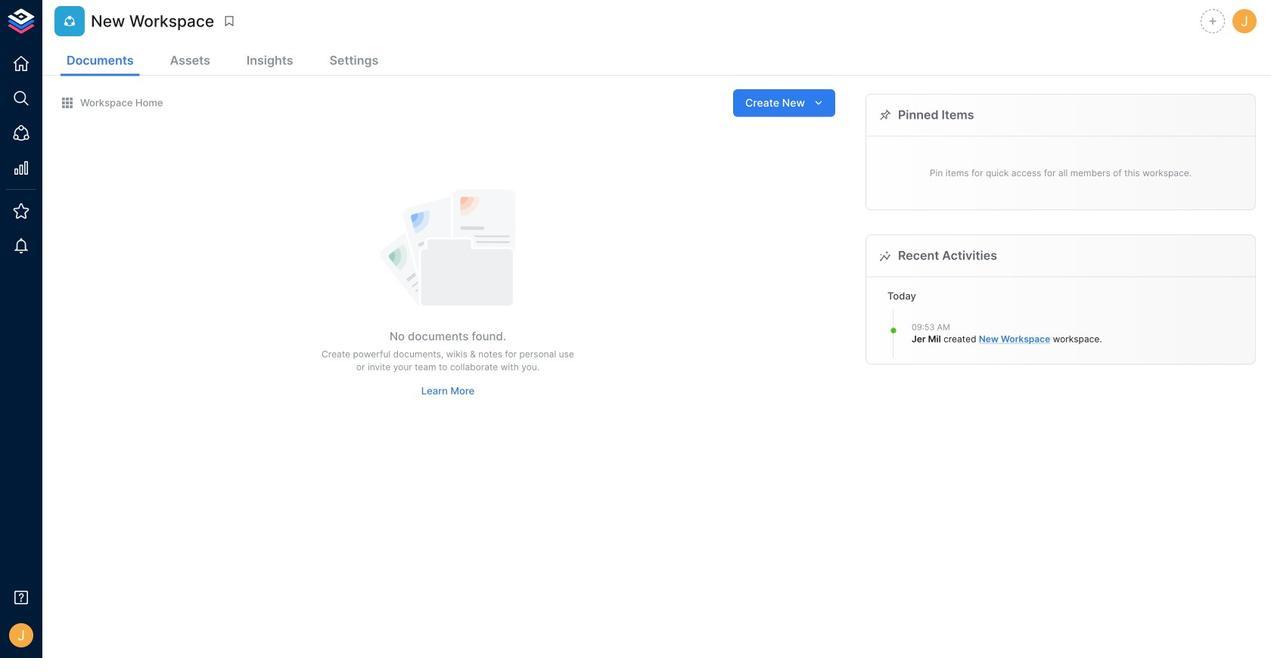 Task type: locate. For each thing, give the bounding box(es) containing it.
bookmark image
[[223, 14, 236, 28]]



